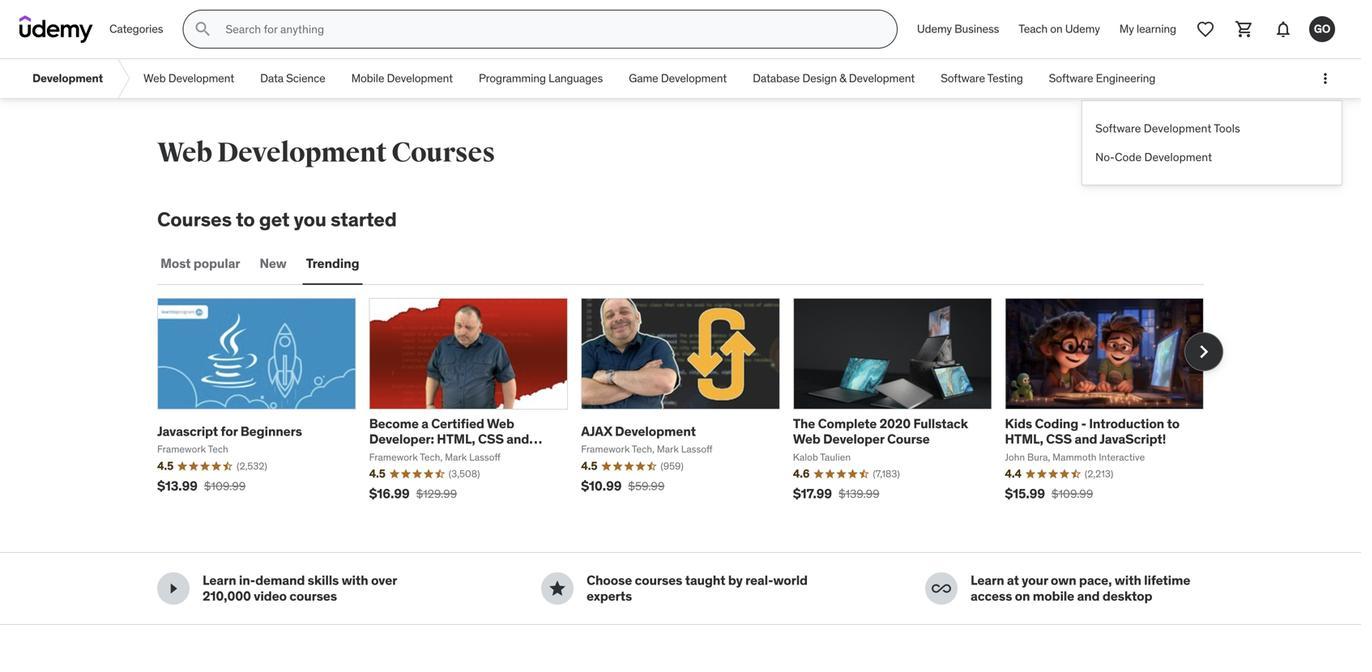 Task type: describe. For each thing, give the bounding box(es) containing it.
development for software development tools
[[1144, 121, 1212, 136]]

0 horizontal spatial to
[[236, 207, 255, 232]]

and for introduction
[[1075, 431, 1097, 448]]

introduction
[[1089, 416, 1164, 432]]

pace,
[[1079, 573, 1112, 589]]

development link
[[19, 59, 116, 98]]

course
[[887, 431, 930, 448]]

science
[[286, 71, 325, 86]]

javascript!
[[1100, 431, 1166, 448]]

fullstack
[[913, 416, 968, 432]]

learn in-demand skills with over 210,000 video courses
[[203, 573, 397, 605]]

get
[[259, 207, 290, 232]]

shopping cart with 0 items image
[[1235, 19, 1254, 39]]

web inside become a certified web developer: html, css and javascript
[[487, 416, 514, 432]]

kids coding - introduction to html, css and javascript! link
[[1005, 416, 1180, 448]]

210,000
[[203, 588, 251, 605]]

most popular
[[160, 255, 240, 272]]

design
[[802, 71, 837, 86]]

html, for coding
[[1005, 431, 1043, 448]]

at
[[1007, 573, 1019, 589]]

you
[[294, 207, 326, 232]]

code
[[1115, 150, 1142, 165]]

own
[[1051, 573, 1076, 589]]

engineering
[[1096, 71, 1156, 86]]

development for mobile development
[[387, 71, 453, 86]]

mobile
[[1033, 588, 1074, 605]]

certified
[[431, 416, 484, 432]]

on inside learn at your own pace, with lifetime access on mobile and desktop
[[1015, 588, 1030, 605]]

&
[[839, 71, 846, 86]]

over
[[371, 573, 397, 589]]

development for web development
[[168, 71, 234, 86]]

my learning
[[1120, 22, 1176, 36]]

web development link
[[130, 59, 247, 98]]

video
[[254, 588, 287, 605]]

Search for anything text field
[[222, 15, 877, 43]]

learn for learn in-demand skills with over 210,000 video courses
[[203, 573, 236, 589]]

database design & development
[[753, 71, 915, 86]]

most popular button
[[157, 245, 243, 283]]

go link
[[1303, 10, 1342, 49]]

software for software testing
[[941, 71, 985, 86]]

software for software engineering
[[1049, 71, 1093, 86]]

more subcategory menu links image
[[1317, 70, 1334, 87]]

data
[[260, 71, 284, 86]]

software development tools
[[1095, 121, 1240, 136]]

world
[[773, 573, 808, 589]]

learning
[[1137, 22, 1176, 36]]

courses inside learn in-demand skills with over 210,000 video courses
[[289, 588, 337, 605]]

categories button
[[100, 10, 173, 49]]

development for game development
[[661, 71, 727, 86]]

business
[[955, 22, 999, 36]]

1 vertical spatial courses
[[157, 207, 232, 232]]

go
[[1314, 22, 1331, 36]]

programming
[[479, 71, 546, 86]]

database
[[753, 71, 800, 86]]

trending button
[[303, 245, 363, 283]]

skills
[[308, 573, 339, 589]]

database design & development link
[[740, 59, 928, 98]]

medium image for learn in-demand skills with over 210,000 video courses
[[164, 579, 183, 599]]

udemy business
[[917, 22, 999, 36]]

new
[[260, 255, 286, 272]]

udemy business link
[[907, 10, 1009, 49]]

choose courses taught by real-world experts
[[587, 573, 808, 605]]

game development link
[[616, 59, 740, 98]]

web development
[[143, 71, 234, 86]]

javascript for beginners
[[157, 423, 302, 440]]

developer:
[[369, 431, 434, 448]]

become a certified web developer: html, css and javascript link
[[369, 416, 542, 463]]

a
[[421, 416, 428, 432]]

become a certified web developer: html, css and javascript
[[369, 416, 529, 463]]

become
[[369, 416, 419, 432]]

learn for learn at your own pace, with lifetime access on mobile and desktop
[[971, 573, 1004, 589]]

game development
[[629, 71, 727, 86]]

programming languages
[[479, 71, 603, 86]]

in-
[[239, 573, 255, 589]]

mobile development
[[351, 71, 453, 86]]

javascript for beginners link
[[157, 423, 302, 440]]

game
[[629, 71, 658, 86]]

testing
[[987, 71, 1023, 86]]



Task type: vqa. For each thing, say whether or not it's contained in the screenshot.
the '$9.99 $54.99' associated with Generative AI for Java Developers with Google PaLM API
no



Task type: locate. For each thing, give the bounding box(es) containing it.
experts
[[587, 588, 632, 605]]

2 medium image from the left
[[548, 579, 567, 599]]

1 vertical spatial to
[[1167, 416, 1180, 432]]

the complete 2020 fullstack web developer course link
[[793, 416, 968, 448]]

0 horizontal spatial medium image
[[164, 579, 183, 599]]

with inside learn in-demand skills with over 210,000 video courses
[[342, 573, 368, 589]]

development inside carousel element
[[615, 423, 696, 440]]

learn inside learn at your own pace, with lifetime access on mobile and desktop
[[971, 573, 1004, 589]]

development up you at the top of page
[[217, 136, 387, 170]]

real-
[[745, 573, 773, 589]]

html, right a at the left
[[437, 431, 475, 448]]

and inside become a certified web developer: html, css and javascript
[[507, 431, 529, 448]]

1 udemy from the left
[[917, 22, 952, 36]]

development right ajax
[[615, 423, 696, 440]]

0 horizontal spatial css
[[478, 431, 504, 448]]

on
[[1050, 22, 1063, 36], [1015, 588, 1030, 605]]

coding
[[1035, 416, 1078, 432]]

1 with from the left
[[342, 573, 368, 589]]

1 horizontal spatial css
[[1046, 431, 1072, 448]]

3 medium image from the left
[[932, 579, 951, 599]]

taught
[[685, 573, 725, 589]]

udemy inside 'link'
[[1065, 22, 1100, 36]]

medium image left experts
[[548, 579, 567, 599]]

no-
[[1095, 150, 1115, 165]]

new button
[[256, 245, 290, 283]]

wishlist image
[[1196, 19, 1215, 39]]

0 horizontal spatial learn
[[203, 573, 236, 589]]

1 learn from the left
[[203, 573, 236, 589]]

software up code
[[1095, 121, 1141, 136]]

my
[[1120, 22, 1134, 36]]

html, for a
[[437, 431, 475, 448]]

developer
[[823, 431, 884, 448]]

and for web
[[507, 431, 529, 448]]

kids
[[1005, 416, 1032, 432]]

1 horizontal spatial software
[[1049, 71, 1093, 86]]

learn left at
[[971, 573, 1004, 589]]

software engineering link
[[1036, 59, 1168, 98]]

on left the "mobile" in the right of the page
[[1015, 588, 1030, 605]]

desktop
[[1103, 588, 1152, 605]]

1 horizontal spatial courses
[[391, 136, 495, 170]]

courses inside choose courses taught by real-world experts
[[635, 573, 682, 589]]

0 horizontal spatial html,
[[437, 431, 475, 448]]

web development courses
[[157, 136, 495, 170]]

kids coding - introduction to html, css and javascript!
[[1005, 416, 1180, 448]]

2 horizontal spatial software
[[1095, 121, 1141, 136]]

2 udemy from the left
[[1065, 22, 1100, 36]]

learn at your own pace, with lifetime access on mobile and desktop
[[971, 573, 1190, 605]]

html, inside become a certified web developer: html, css and javascript
[[437, 431, 475, 448]]

1 html, from the left
[[437, 431, 475, 448]]

with inside learn at your own pace, with lifetime access on mobile and desktop
[[1115, 573, 1141, 589]]

1 horizontal spatial learn
[[971, 573, 1004, 589]]

css
[[478, 431, 504, 448], [1046, 431, 1072, 448]]

to inside kids coding - introduction to html, css and javascript!
[[1167, 416, 1180, 432]]

medium image left access
[[932, 579, 951, 599]]

0 horizontal spatial udemy
[[917, 22, 952, 36]]

data science link
[[247, 59, 338, 98]]

courses
[[391, 136, 495, 170], [157, 207, 232, 232]]

the complete 2020 fullstack web developer course
[[793, 416, 968, 448]]

0 vertical spatial on
[[1050, 22, 1063, 36]]

web right arrow pointing to subcategory menu links "icon" on the left top
[[143, 71, 166, 86]]

1 horizontal spatial udemy
[[1065, 22, 1100, 36]]

my learning link
[[1110, 10, 1186, 49]]

data science
[[260, 71, 325, 86]]

on right teach
[[1050, 22, 1063, 36]]

css left -
[[1046, 431, 1072, 448]]

with right pace,
[[1115, 573, 1141, 589]]

software testing
[[941, 71, 1023, 86]]

1 horizontal spatial medium image
[[548, 579, 567, 599]]

teach on udemy link
[[1009, 10, 1110, 49]]

software for software development tools
[[1095, 121, 1141, 136]]

development down software development tools
[[1144, 150, 1212, 165]]

1 horizontal spatial html,
[[1005, 431, 1043, 448]]

to left the get
[[236, 207, 255, 232]]

1 horizontal spatial with
[[1115, 573, 1141, 589]]

0 horizontal spatial on
[[1015, 588, 1030, 605]]

beginners
[[240, 423, 302, 440]]

and
[[507, 431, 529, 448], [1075, 431, 1097, 448], [1077, 588, 1100, 605]]

mobile development link
[[338, 59, 466, 98]]

carousel element
[[157, 298, 1223, 514]]

to
[[236, 207, 255, 232], [1167, 416, 1180, 432]]

web inside the complete 2020 fullstack web developer course
[[793, 431, 820, 448]]

programming languages link
[[466, 59, 616, 98]]

and inside learn at your own pace, with lifetime access on mobile and desktop
[[1077, 588, 1100, 605]]

medium image
[[164, 579, 183, 599], [548, 579, 567, 599], [932, 579, 951, 599]]

teach on udemy
[[1019, 22, 1100, 36]]

0 vertical spatial to
[[236, 207, 255, 232]]

html, inside kids coding - introduction to html, css and javascript!
[[1005, 431, 1043, 448]]

popular
[[193, 255, 240, 272]]

0 horizontal spatial courses
[[157, 207, 232, 232]]

courses
[[635, 573, 682, 589], [289, 588, 337, 605]]

0 horizontal spatial software
[[941, 71, 985, 86]]

html, left -
[[1005, 431, 1043, 448]]

1 medium image from the left
[[164, 579, 183, 599]]

started
[[331, 207, 397, 232]]

2 with from the left
[[1115, 573, 1141, 589]]

software left 'testing'
[[941, 71, 985, 86]]

medium image for choose courses taught by real-world experts
[[548, 579, 567, 599]]

on inside 'link'
[[1050, 22, 1063, 36]]

web down web development link
[[157, 136, 212, 170]]

most
[[160, 255, 191, 272]]

development for web development courses
[[217, 136, 387, 170]]

demand
[[255, 573, 305, 589]]

1 vertical spatial on
[[1015, 588, 1030, 605]]

1 horizontal spatial on
[[1050, 22, 1063, 36]]

lifetime
[[1144, 573, 1190, 589]]

arrow pointing to subcategory menu links image
[[116, 59, 130, 98]]

tools
[[1214, 121, 1240, 136]]

software down teach on udemy 'link' on the right top of page
[[1049, 71, 1093, 86]]

the
[[793, 416, 815, 432]]

your
[[1022, 573, 1048, 589]]

css for -
[[1046, 431, 1072, 448]]

udemy left my
[[1065, 22, 1100, 36]]

1 horizontal spatial courses
[[635, 573, 682, 589]]

software testing link
[[928, 59, 1036, 98]]

learn inside learn in-demand skills with over 210,000 video courses
[[203, 573, 236, 589]]

udemy image
[[19, 15, 93, 43]]

html,
[[437, 431, 475, 448], [1005, 431, 1043, 448]]

trending
[[306, 255, 359, 272]]

software
[[941, 71, 985, 86], [1049, 71, 1093, 86], [1095, 121, 1141, 136]]

courses right video
[[289, 588, 337, 605]]

with left over
[[342, 573, 368, 589]]

1 horizontal spatial to
[[1167, 416, 1180, 432]]

web
[[143, 71, 166, 86], [157, 136, 212, 170], [487, 416, 514, 432], [793, 431, 820, 448]]

for
[[221, 423, 238, 440]]

css right a at the left
[[478, 431, 504, 448]]

udemy left business
[[917, 22, 952, 36]]

and inside kids coding - introduction to html, css and javascript!
[[1075, 431, 1097, 448]]

development right mobile
[[387, 71, 453, 86]]

css for certified
[[478, 431, 504, 448]]

access
[[971, 588, 1012, 605]]

ajax development link
[[581, 423, 696, 440]]

medium image left 210,000
[[164, 579, 183, 599]]

software development tools link
[[1095, 114, 1329, 143]]

no-code development
[[1095, 150, 1212, 165]]

0 vertical spatial courses
[[391, 136, 495, 170]]

development for ajax development
[[615, 423, 696, 440]]

development right game
[[661, 71, 727, 86]]

next image
[[1191, 339, 1217, 365]]

development down udemy image
[[32, 71, 103, 86]]

choose
[[587, 573, 632, 589]]

complete
[[818, 416, 877, 432]]

css inside kids coding - introduction to html, css and javascript!
[[1046, 431, 1072, 448]]

-
[[1081, 416, 1086, 432]]

2 css from the left
[[1046, 431, 1072, 448]]

web right 'certified'
[[487, 416, 514, 432]]

1 css from the left
[[478, 431, 504, 448]]

to right javascript!
[[1167, 416, 1180, 432]]

2 learn from the left
[[971, 573, 1004, 589]]

0 horizontal spatial courses
[[289, 588, 337, 605]]

by
[[728, 573, 743, 589]]

css inside become a certified web developer: html, css and javascript
[[478, 431, 504, 448]]

courses left taught
[[635, 573, 682, 589]]

udemy
[[917, 22, 952, 36], [1065, 22, 1100, 36]]

development up no-code development
[[1144, 121, 1212, 136]]

languages
[[549, 71, 603, 86]]

ajax development
[[581, 423, 696, 440]]

mobile
[[351, 71, 384, 86]]

development down submit search icon
[[168, 71, 234, 86]]

2 html, from the left
[[1005, 431, 1043, 448]]

development right &
[[849, 71, 915, 86]]

no-code development link
[[1095, 143, 1329, 172]]

2 horizontal spatial medium image
[[932, 579, 951, 599]]

software engineering
[[1049, 71, 1156, 86]]

javascript
[[157, 423, 218, 440]]

0 horizontal spatial with
[[342, 573, 368, 589]]

submit search image
[[193, 19, 213, 39]]

learn left 'in-'
[[203, 573, 236, 589]]

medium image for learn at your own pace, with lifetime access on mobile and desktop
[[932, 579, 951, 599]]

2020
[[880, 416, 911, 432]]

ajax
[[581, 423, 612, 440]]

web left developer
[[793, 431, 820, 448]]

notifications image
[[1274, 19, 1293, 39]]

javascript
[[369, 447, 432, 463]]

categories
[[109, 22, 163, 36]]



